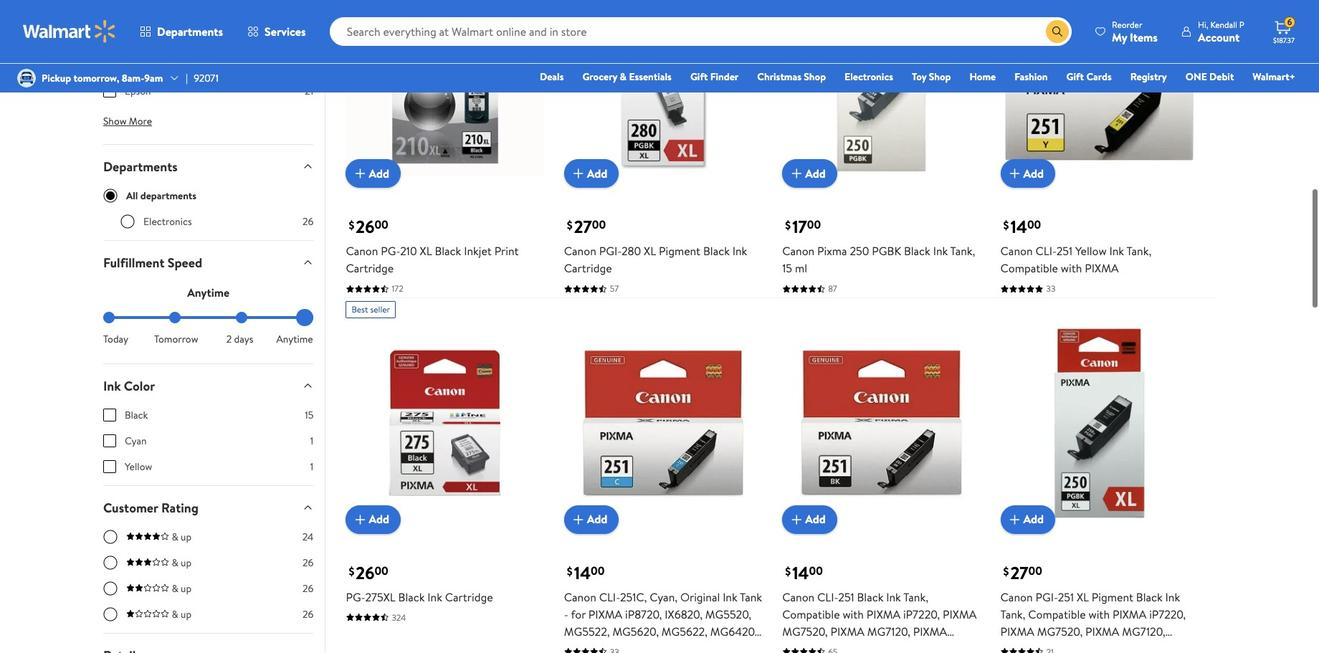 Task type: locate. For each thing, give the bounding box(es) containing it.
1 vertical spatial 1
[[310, 459, 314, 474]]

0 horizontal spatial pigment
[[659, 243, 701, 259]]

1 vertical spatial 15
[[305, 408, 314, 422]]

canon inside canon pgi-280 xl pigment black ink cartridge
[[564, 243, 596, 259]]

00 inside $ 17 00
[[807, 217, 821, 233]]

add to cart image
[[1006, 165, 1024, 182], [570, 511, 587, 528], [788, 511, 805, 528]]

1 for yellow
[[310, 459, 314, 474]]

0 vertical spatial yellow
[[1075, 243, 1107, 259]]

2 ip7220, from the left
[[1149, 606, 1186, 622]]

2 gift from the left
[[1067, 70, 1084, 84]]

3 up from the top
[[181, 581, 191, 596]]

pgi-
[[599, 243, 622, 259], [1036, 589, 1058, 605]]

1 & up from the top
[[172, 530, 191, 544]]

mg6620, inside canon cli-251c, cyan, original ink tank - for pixma ip8720, ix6820, mg5520, mg5522, mg5620, mg5622, mg6420, mg6620, mg7120, mg7520
[[564, 641, 611, 653]]

251 for black
[[838, 589, 854, 605]]

gift inside gift cards link
[[1067, 70, 1084, 84]]

0 vertical spatial pg-
[[381, 243, 400, 259]]

gift left "cards"
[[1067, 70, 1084, 84]]

1 horizontal spatial $ 14 00
[[785, 560, 823, 585]]

0 horizontal spatial add to cart image
[[570, 511, 587, 528]]

ip7220,
[[903, 606, 940, 622], [1149, 606, 1186, 622]]

2 mg6620, from the left
[[782, 641, 829, 653]]

ink color
[[103, 377, 155, 395]]

up for 4 out of 5 stars and up, 24 items option
[[181, 530, 191, 544]]

one debit link
[[1179, 69, 1241, 85]]

1 shop from the left
[[804, 70, 826, 84]]

1 horizontal spatial yellow
[[1075, 243, 1107, 259]]

Anytime radio
[[302, 312, 314, 323]]

grocery
[[583, 70, 617, 84]]

$ 14 00 for canon cli-251 black ink tank, compatible with pixma ip7220, pixma mg7520, pixma mg7120, pixma mg6620, pixma mg6320, pi
[[785, 560, 823, 585]]

ink inside dropdown button
[[103, 377, 121, 395]]

1 horizontal spatial shop
[[929, 70, 951, 84]]

00 for canon cli-251 yellow ink tank, compatible with pixma
[[1027, 217, 1041, 233]]

1 horizontal spatial anytime
[[276, 332, 313, 346]]

anytime down anytime option
[[276, 332, 313, 346]]

canon pgi-251 xl pigment black ink tank, compatible with pixma ip7220, pixma mg7520, pixma mg7120, pixma mg6620, pixma mg6320, pixma mg5420, pixma mg5522, pixma mg5622 and pixma mx922 image
[[1001, 324, 1199, 522]]

2 $ 26 00 from the top
[[349, 560, 388, 585]]

0 horizontal spatial with
[[843, 606, 864, 622]]

& up for the 3 out of 5 stars and up, 26 items option
[[172, 555, 191, 570]]

0 horizontal spatial 27
[[574, 215, 592, 239]]

pgbk
[[872, 243, 901, 259]]

mg5522,
[[564, 624, 610, 639]]

mg7120, inside canon pgi-251 xl pigment black ink tank, compatible with pixma ip7220, pixma mg7520, pixma mg7120, pixma mg6620, pixma mg63
[[1122, 624, 1166, 639]]

canon cli-251c, cyan, original ink tank - for pixma ip8720, ix6820, mg5520, mg5522, mg5620, mg5622, mg6420, mg6620, mg7120, mg7520 image
[[564, 324, 762, 522]]

$187.37
[[1273, 35, 1295, 45]]

electronics link
[[838, 69, 900, 85]]

$ 27 00 for canon pgi-251 xl pigment black ink tank, compatible with pixma ip7220, pixma mg7520, pixma mg7120, pixma mg6620, pixma mg63
[[1004, 560, 1042, 585]]

0 vertical spatial pigment
[[659, 243, 701, 259]]

1 ip7220, from the left
[[903, 606, 940, 622]]

original
[[680, 589, 720, 605]]

with inside canon cli-251 black ink tank, compatible with pixma ip7220, pixma mg7520, pixma mg7120, pixma mg6620, pixma mg6320, pi
[[843, 606, 864, 622]]

mg6620, for 27
[[1037, 641, 1084, 653]]

cli- for cyan,
[[599, 589, 620, 605]]

canon inside canon pg-210 xl black inkjet print cartridge
[[346, 243, 378, 259]]

pg-
[[381, 243, 400, 259], [346, 589, 365, 605]]

customer rating option group
[[103, 530, 314, 633]]

canon cli-251 black ink tank, compatible with pixma ip7220, pixma mg7520, pixma mg7120, pixma mg6620, pixma mg6320, pixma mg5420, pixma mg5522, pixma mg5622 and pixma mx922 image
[[782, 324, 981, 522]]

mg5520,
[[705, 606, 751, 622]]

1 up from the top
[[181, 530, 191, 544]]

pigment
[[659, 243, 701, 259], [1092, 589, 1134, 605]]

$ inside $ 17 00
[[785, 218, 791, 233]]

0 vertical spatial anytime
[[187, 284, 230, 300]]

251 inside canon pgi-251 xl pigment black ink tank, compatible with pixma ip7220, pixma mg7520, pixma mg7120, pixma mg6620, pixma mg63
[[1058, 589, 1074, 605]]

251
[[1057, 243, 1073, 259], [838, 589, 854, 605], [1058, 589, 1074, 605]]

0 horizontal spatial pgi-
[[599, 243, 622, 259]]

pigment inside canon pgi-251 xl pigment black ink tank, compatible with pixma ip7220, pixma mg7520, pixma mg7120, pixma mg6620, pixma mg63
[[1092, 589, 1134, 605]]

0 vertical spatial pgi-
[[599, 243, 622, 259]]

ink color button
[[92, 364, 325, 408]]

1 1 from the top
[[310, 434, 314, 448]]

mg7120,
[[867, 624, 911, 639], [1122, 624, 1166, 639], [613, 641, 657, 653]]

pg- inside canon pg-210 xl black inkjet print cartridge
[[381, 243, 400, 259]]

yellow
[[1075, 243, 1107, 259], [125, 459, 152, 474]]

2 mg7520, from the left
[[1037, 624, 1083, 639]]

2 horizontal spatial add to cart image
[[1006, 165, 1024, 182]]

0 vertical spatial 27
[[574, 215, 592, 239]]

1 vertical spatial anytime
[[276, 332, 313, 346]]

2 shop from the left
[[929, 70, 951, 84]]

show more
[[103, 114, 152, 128]]

cartridge inside canon pg-210 xl black inkjet print cartridge
[[346, 260, 394, 276]]

1 horizontal spatial mg6620,
[[782, 641, 829, 653]]

xl
[[420, 243, 432, 259], [644, 243, 656, 259], [1077, 589, 1089, 605]]

0 horizontal spatial yellow
[[125, 459, 152, 474]]

0 vertical spatial electronics
[[845, 70, 893, 84]]

mg6320,
[[868, 641, 915, 653]]

pgi- inside canon pgi-251 xl pigment black ink tank, compatible with pixma ip7220, pixma mg7520, pixma mg7120, pixma mg6620, pixma mg63
[[1036, 589, 1058, 605]]

1 vertical spatial $ 26 00
[[349, 560, 388, 585]]

$ 27 00
[[567, 215, 606, 239], [1004, 560, 1042, 585]]

2 horizontal spatial mg6620,
[[1037, 641, 1084, 653]]

christmas shop
[[757, 70, 826, 84]]

mg5622,
[[662, 624, 708, 639]]

1 out of 5 stars and up, 26 items radio
[[103, 607, 118, 621]]

1 horizontal spatial with
[[1061, 260, 1082, 276]]

cartridge
[[346, 260, 394, 276], [564, 260, 612, 276], [445, 589, 493, 605]]

& up for 4 out of 5 stars and up, 24 items option
[[172, 530, 191, 544]]

1 horizontal spatial 27
[[1011, 560, 1029, 585]]

4 & up from the top
[[172, 607, 191, 621]]

gift finder
[[690, 70, 739, 84]]

epson
[[125, 84, 151, 98]]

tab
[[92, 634, 325, 653]]

cli- for black
[[817, 589, 838, 605]]

add to cart image for canon pgi-251 xl pigment black ink tank, compatible with pixma ip7220, pixma mg7520, pixma mg7120, pixma mg6620, pixma mg63
[[1006, 511, 1024, 528]]

electronics left the toy
[[845, 70, 893, 84]]

mg7120, inside canon cli-251 black ink tank, compatible with pixma ip7220, pixma mg7520, pixma mg7120, pixma mg6620, pixma mg6320, pi
[[867, 624, 911, 639]]

0 horizontal spatial cartridge
[[346, 260, 394, 276]]

canon cli-251 yellow ink tank, compatible with pixma image
[[1001, 0, 1199, 177]]

2 1 from the top
[[310, 459, 314, 474]]

| 92071
[[186, 71, 219, 85]]

0 horizontal spatial mg7520,
[[782, 624, 828, 639]]

all departments
[[126, 188, 197, 203]]

shop right christmas
[[804, 70, 826, 84]]

0 horizontal spatial xl
[[420, 243, 432, 259]]

0 vertical spatial $ 27 00
[[567, 215, 606, 239]]

$ for canon pg-210 xl black inkjet print cartridge
[[349, 218, 354, 233]]

inkjet
[[464, 243, 492, 259]]

|
[[186, 71, 188, 85]]

departments
[[157, 24, 223, 39], [103, 158, 178, 175]]

gift left finder
[[690, 70, 708, 84]]

1 gift from the left
[[690, 70, 708, 84]]

canon inside canon cli-251c, cyan, original ink tank - for pixma ip8720, ix6820, mg5520, mg5522, mg5620, mg5622, mg6420, mg6620, mg7120, mg7520
[[564, 589, 596, 605]]

add to cart image for canon cli-251c, cyan, original ink tank - for pixma ip8720, ix6820, mg5520, mg5522, mg5620, mg5622, mg6420, mg6620, mg7120, mg7520
[[570, 511, 587, 528]]

pixma inside canon cli-251c, cyan, original ink tank - for pixma ip8720, ix6820, mg5520, mg5522, mg5620, mg5622, mg6420, mg6620, mg7120, mg7520
[[589, 606, 623, 622]]

1 horizontal spatial electronics
[[845, 70, 893, 84]]

0 horizontal spatial $ 14 00
[[567, 560, 605, 585]]

1 horizontal spatial gift
[[1067, 70, 1084, 84]]

2 horizontal spatial mg7120,
[[1122, 624, 1166, 639]]

1 $ 26 00 from the top
[[349, 215, 388, 239]]

2 horizontal spatial 14
[[1011, 215, 1027, 239]]

canon inside canon pgi-251 xl pigment black ink tank, compatible with pixma ip7220, pixma mg7520, pixma mg7120, pixma mg6620, pixma mg63
[[1001, 589, 1033, 605]]

1 vertical spatial yellow
[[125, 459, 152, 474]]

00
[[375, 217, 388, 233], [592, 217, 606, 233], [807, 217, 821, 233], [1027, 217, 1041, 233], [375, 563, 388, 579], [591, 563, 605, 579], [809, 563, 823, 579], [1029, 563, 1042, 579]]

All departments radio
[[103, 188, 118, 203]]

mg6620, inside canon pgi-251 xl pigment black ink tank, compatible with pixma ip7220, pixma mg7520, pixma mg7120, pixma mg6620, pixma mg63
[[1037, 641, 1084, 653]]

cli- inside canon cli-251c, cyan, original ink tank - for pixma ip8720, ix6820, mg5520, mg5522, mg5620, mg5622, mg6420, mg6620, mg7120, mg7520
[[599, 589, 620, 605]]

cli- for yellow
[[1036, 243, 1057, 259]]

christmas
[[757, 70, 802, 84]]

anytime
[[187, 284, 230, 300], [276, 332, 313, 346]]

black inside "ink color" group
[[125, 408, 148, 422]]

services button
[[235, 14, 318, 49]]

1 horizontal spatial mg7120,
[[867, 624, 911, 639]]

1 vertical spatial departments
[[103, 158, 178, 175]]

black
[[435, 243, 461, 259], [703, 243, 730, 259], [904, 243, 931, 259], [125, 408, 148, 422], [398, 589, 425, 605], [857, 589, 884, 605], [1136, 589, 1163, 605]]

251 inside canon cli-251 black ink tank, compatible with pixma ip7220, pixma mg7520, pixma mg7120, pixma mg6620, pixma mg6320, pi
[[838, 589, 854, 605]]

add button for canon pg-210 xl black inkjet print cartridge
[[346, 159, 401, 188]]

2 & up from the top
[[172, 555, 191, 570]]

None checkbox
[[103, 408, 116, 421]]

with
[[1061, 260, 1082, 276], [843, 606, 864, 622], [1089, 606, 1110, 622]]

with for yellow
[[1061, 260, 1082, 276]]

add to cart image
[[352, 165, 369, 182], [570, 165, 587, 182], [788, 165, 805, 182], [352, 511, 369, 528], [1006, 511, 1024, 528]]

cards
[[1087, 70, 1112, 84]]

0 horizontal spatial 15
[[305, 408, 314, 422]]

& for 4 out of 5 stars and up, 24 items option
[[172, 530, 178, 544]]

ip7220, inside canon cli-251 black ink tank, compatible with pixma ip7220, pixma mg7520, pixma mg7120, pixma mg6620, pixma mg6320, pi
[[903, 606, 940, 622]]

14 for canon cli-251c, cyan, original ink tank - for pixma ip8720, ix6820, mg5520, mg5522, mg5620, mg5622, mg6420, mg6620, mg7120, mg7520
[[574, 560, 591, 585]]

0 horizontal spatial mg7120,
[[613, 641, 657, 653]]

4 out of 5 stars and up, 24 items radio
[[103, 530, 118, 544]]

$ 14 00 for canon cli-251 yellow ink tank, compatible with pixma
[[1004, 215, 1041, 239]]

pickup tomorrow, 8am-9am
[[42, 71, 163, 85]]

None radio
[[236, 312, 247, 323]]

1 horizontal spatial pg-
[[381, 243, 400, 259]]

gift
[[690, 70, 708, 84], [1067, 70, 1084, 84]]

xl inside canon pgi-280 xl pigment black ink cartridge
[[644, 243, 656, 259]]

cli- inside canon cli-251 black ink tank, compatible with pixma ip7220, pixma mg7520, pixma mg7120, pixma mg6620, pixma mg6320, pi
[[817, 589, 838, 605]]

3 & up from the top
[[172, 581, 191, 596]]

251 inside canon cli-251 yellow ink tank, compatible with pixma
[[1057, 243, 1073, 259]]

None range field
[[103, 316, 314, 319]]

color
[[124, 377, 155, 395]]

finder
[[710, 70, 739, 84]]

add button for canon pixma 250 pgbk black ink tank, 15 ml
[[782, 159, 837, 188]]

tank,
[[950, 243, 975, 259], [1127, 243, 1152, 259], [904, 589, 929, 605], [1001, 606, 1026, 622]]

fulfillment speed tab
[[92, 241, 325, 284]]

add for canon pgi-251 xl pigment black ink tank, compatible with pixma ip7220, pixma mg7520, pixma mg7120, pixma mg6620, pixma mg63
[[1024, 512, 1044, 527]]

 image
[[17, 69, 36, 87]]

6
[[1287, 16, 1292, 28]]

1 horizontal spatial 14
[[792, 560, 809, 585]]

essentials
[[629, 70, 672, 84]]

shop right the toy
[[929, 70, 951, 84]]

2 horizontal spatial $ 14 00
[[1004, 215, 1041, 239]]

departments tab
[[92, 145, 325, 188]]

0 horizontal spatial gift
[[690, 70, 708, 84]]

1 mg7520, from the left
[[782, 624, 828, 639]]

$ for canon cli-251 yellow ink tank, compatible with pixma
[[1004, 218, 1009, 233]]

compatible inside canon cli-251 black ink tank, compatible with pixma ip7220, pixma mg7520, pixma mg7120, pixma mg6620, pixma mg6320, pi
[[782, 606, 840, 622]]

3 mg6620, from the left
[[1037, 641, 1084, 653]]

with inside canon cli-251 yellow ink tank, compatible with pixma
[[1061, 260, 1082, 276]]

add for canon pixma 250 pgbk black ink tank, 15 ml
[[805, 166, 826, 181]]

add button
[[346, 159, 401, 188], [564, 159, 619, 188], [782, 159, 837, 188], [1001, 159, 1056, 188], [346, 505, 401, 534], [564, 505, 619, 534], [782, 505, 837, 534], [1001, 505, 1056, 534]]

cartridge inside canon pgi-280 xl pigment black ink cartridge
[[564, 260, 612, 276]]

canon inside canon pixma 250 pgbk black ink tank, 15 ml
[[782, 243, 815, 259]]

Search search field
[[330, 17, 1072, 46]]

14
[[1011, 215, 1027, 239], [574, 560, 591, 585], [792, 560, 809, 585]]

None checkbox
[[103, 84, 116, 97], [103, 434, 116, 447], [103, 460, 116, 473], [103, 84, 116, 97], [103, 434, 116, 447], [103, 460, 116, 473]]

compatible
[[1001, 260, 1058, 276], [782, 606, 840, 622], [1028, 606, 1086, 622]]

1 vertical spatial pgi-
[[1036, 589, 1058, 605]]

1 vertical spatial 27
[[1011, 560, 1029, 585]]

ink inside canon cli-251c, cyan, original ink tank - for pixma ip8720, ix6820, mg5520, mg5522, mg5620, mg5622, mg6420, mg6620, mg7120, mg7520
[[723, 589, 738, 605]]

canon pgi-280 xl pigment black ink cartridge image
[[564, 0, 762, 177]]

1 horizontal spatial cli-
[[817, 589, 838, 605]]

compatible inside canon cli-251 yellow ink tank, compatible with pixma
[[1001, 260, 1058, 276]]

&
[[620, 70, 627, 84], [172, 530, 178, 544], [172, 555, 178, 570], [172, 581, 178, 596], [172, 607, 178, 621]]

$ 14 00 for canon cli-251c, cyan, original ink tank - for pixma ip8720, ix6820, mg5520, mg5522, mg5620, mg5622, mg6420, mg6620, mg7120, mg7520
[[567, 560, 605, 585]]

anytime up how fast do you want your order? option group
[[187, 284, 230, 300]]

27
[[574, 215, 592, 239], [1011, 560, 1029, 585]]

one debit
[[1186, 70, 1234, 84]]

210
[[400, 243, 417, 259]]

add for canon cli-251c, cyan, original ink tank - for pixma ip8720, ix6820, mg5520, mg5522, mg5620, mg5622, mg6420, mg6620, mg7120, mg7520
[[587, 512, 608, 527]]

today
[[103, 332, 128, 346]]

0 vertical spatial 1
[[310, 434, 314, 448]]

00 for canon pixma 250 pgbk black ink tank, 15 ml
[[807, 217, 821, 233]]

4 up from the top
[[181, 607, 191, 621]]

& for the 3 out of 5 stars and up, 26 items option
[[172, 555, 178, 570]]

3 out of 5 stars and up, 26 items radio
[[103, 555, 118, 570]]

1 vertical spatial pg-
[[346, 589, 365, 605]]

cli-
[[1036, 243, 1057, 259], [599, 589, 620, 605], [817, 589, 838, 605]]

black inside canon pg-210 xl black inkjet print cartridge
[[435, 243, 461, 259]]

add to cart image for canon pg-210 xl black inkjet print cartridge
[[352, 165, 369, 182]]

my
[[1112, 29, 1127, 45]]

canon for canon pgi-280 xl pigment black ink cartridge
[[564, 243, 596, 259]]

0 vertical spatial 15
[[782, 260, 792, 276]]

6 $187.37
[[1273, 16, 1295, 45]]

ip7220, inside canon pgi-251 xl pigment black ink tank, compatible with pixma ip7220, pixma mg7520, pixma mg7120, pixma mg6620, pixma mg63
[[1149, 606, 1186, 622]]

debit
[[1210, 70, 1234, 84]]

1 horizontal spatial 15
[[782, 260, 792, 276]]

$ 14 00
[[1004, 215, 1041, 239], [567, 560, 605, 585], [785, 560, 823, 585]]

shop
[[804, 70, 826, 84], [929, 70, 951, 84]]

pigment inside canon pgi-280 xl pigment black ink cartridge
[[659, 243, 701, 259]]

ink color group
[[103, 408, 314, 485]]

grocery & essentials
[[583, 70, 672, 84]]

add for canon pg-210 xl black inkjet print cartridge
[[369, 166, 389, 181]]

black inside canon pgi-251 xl pigment black ink tank, compatible with pixma ip7220, pixma mg7520, pixma mg7120, pixma mg6620, pixma mg63
[[1136, 589, 1163, 605]]

1 horizontal spatial mg7520,
[[1037, 624, 1083, 639]]

add button for canon pgi-251 xl pigment black ink tank, compatible with pixma ip7220, pixma mg7520, pixma mg7120, pixma mg6620, pixma mg63
[[1001, 505, 1056, 534]]

14 for canon cli-251 black ink tank, compatible with pixma ip7220, pixma mg7520, pixma mg7120, pixma mg6620, pixma mg6320, pi
[[792, 560, 809, 585]]

xl inside canon pg-210 xl black inkjet print cartridge
[[420, 243, 432, 259]]

2 horizontal spatial cli-
[[1036, 243, 1057, 259]]

0 horizontal spatial shop
[[804, 70, 826, 84]]

add button for canon pgi-280 xl pigment black ink cartridge
[[564, 159, 619, 188]]

2 horizontal spatial with
[[1089, 606, 1110, 622]]

0 horizontal spatial anytime
[[187, 284, 230, 300]]

24
[[302, 530, 314, 544]]

canon pixma 250 pgbk black ink tank, 15 ml
[[782, 243, 975, 276]]

fulfillment
[[103, 254, 165, 272]]

0 horizontal spatial ip7220,
[[903, 606, 940, 622]]

canon pixma 250 pgbk black ink tank, 15 ml image
[[782, 0, 981, 177]]

1 vertical spatial pigment
[[1092, 589, 1134, 605]]

0 horizontal spatial 14
[[574, 560, 591, 585]]

pixma
[[1085, 260, 1119, 276], [589, 606, 623, 622], [867, 606, 901, 622], [943, 606, 977, 622], [1113, 606, 1147, 622], [831, 624, 865, 639], [913, 624, 947, 639], [1001, 624, 1035, 639], [1086, 624, 1120, 639], [832, 641, 866, 653], [1001, 641, 1035, 653], [1087, 641, 1121, 653]]

canon for canon pixma 250 pgbk black ink tank, 15 ml
[[782, 243, 815, 259]]

1 vertical spatial $ 27 00
[[1004, 560, 1042, 585]]

up
[[181, 530, 191, 544], [181, 555, 191, 570], [181, 581, 191, 596], [181, 607, 191, 621]]

0 horizontal spatial cli-
[[599, 589, 620, 605]]

0 horizontal spatial electronics
[[143, 214, 192, 228]]

8am-
[[122, 71, 144, 85]]

0 vertical spatial $ 26 00
[[349, 215, 388, 239]]

2 horizontal spatial cartridge
[[564, 260, 612, 276]]

cli- inside canon cli-251 yellow ink tank, compatible with pixma
[[1036, 243, 1057, 259]]

customer rating button
[[92, 486, 325, 530]]

black inside canon pgi-280 xl pigment black ink cartridge
[[703, 243, 730, 259]]

ink inside canon pixma 250 pgbk black ink tank, 15 ml
[[933, 243, 948, 259]]

pg-275xl black ink cartridge
[[346, 589, 493, 605]]

departments up all
[[103, 158, 178, 175]]

xl inside canon pgi-251 xl pigment black ink tank, compatible with pixma ip7220, pixma mg7520, pixma mg7120, pixma mg6620, pixma mg63
[[1077, 589, 1089, 605]]

canon for canon cli-251 black ink tank, compatible with pixma ip7220, pixma mg7520, pixma mg7120, pixma mg6620, pixma mg6320, pi
[[782, 589, 815, 605]]

gift finder link
[[684, 69, 745, 85]]

1 horizontal spatial pigment
[[1092, 589, 1134, 605]]

tank, inside canon pgi-251 xl pigment black ink tank, compatible with pixma ip7220, pixma mg7520, pixma mg7120, pixma mg6620, pixma mg63
[[1001, 606, 1026, 622]]

-
[[564, 606, 569, 622]]

ink inside canon cli-251 black ink tank, compatible with pixma ip7220, pixma mg7520, pixma mg7120, pixma mg6620, pixma mg6320, pi
[[886, 589, 901, 605]]

$ for canon cli-251c, cyan, original ink tank - for pixma ip8720, ix6820, mg5520, mg5522, mg5620, mg5622, mg6420, mg6620, mg7120, mg7520
[[567, 563, 573, 579]]

ink
[[733, 243, 747, 259], [933, 243, 948, 259], [1110, 243, 1124, 259], [103, 377, 121, 395], [428, 589, 442, 605], [723, 589, 738, 605], [886, 589, 901, 605], [1166, 589, 1180, 605]]

0 horizontal spatial mg6620,
[[564, 641, 611, 653]]

Walmart Site-Wide search field
[[330, 17, 1072, 46]]

compatible for canon cli-251 yellow ink tank, compatible with pixma
[[1001, 260, 1058, 276]]

add button for canon cli-251c, cyan, original ink tank - for pixma ip8720, ix6820, mg5520, mg5522, mg5620, mg5622, mg6420, mg6620, mg7120, mg7520
[[564, 505, 619, 534]]

None radio
[[120, 214, 135, 228]]

canon inside canon cli-251 yellow ink tank, compatible with pixma
[[1001, 243, 1033, 259]]

print
[[495, 243, 519, 259]]

all
[[126, 188, 138, 203]]

pgi- inside canon pgi-280 xl pigment black ink cartridge
[[599, 243, 622, 259]]

1 horizontal spatial ip7220,
[[1149, 606, 1186, 622]]

mg6620,
[[564, 641, 611, 653], [782, 641, 829, 653], [1037, 641, 1084, 653]]

mg6420,
[[710, 624, 757, 639]]

1 horizontal spatial pgi-
[[1036, 589, 1058, 605]]

0 horizontal spatial $ 27 00
[[567, 215, 606, 239]]

1 mg6620, from the left
[[564, 641, 611, 653]]

canon inside canon cli-251 black ink tank, compatible with pixma ip7220, pixma mg7520, pixma mg7120, pixma mg6620, pixma mg6320, pi
[[782, 589, 815, 605]]

customer rating tab
[[92, 486, 325, 530]]

1 horizontal spatial add to cart image
[[788, 511, 805, 528]]

1 horizontal spatial xl
[[644, 243, 656, 259]]

departments up |
[[157, 24, 223, 39]]

2 out of 5 stars and up, 26 items radio
[[103, 581, 118, 596]]

mg7520,
[[782, 624, 828, 639], [1037, 624, 1083, 639]]

2 horizontal spatial xl
[[1077, 589, 1089, 605]]

gift for gift cards
[[1067, 70, 1084, 84]]

canon for canon cli-251c, cyan, original ink tank - for pixma ip8720, ix6820, mg5520, mg5522, mg5620, mg5622, mg6420, mg6620, mg7120, mg7520
[[564, 589, 596, 605]]

2 up from the top
[[181, 555, 191, 570]]

yellow inside "ink color" group
[[125, 459, 152, 474]]

cartridge for 26
[[346, 260, 394, 276]]

mg6620, inside canon cli-251 black ink tank, compatible with pixma ip7220, pixma mg7520, pixma mg7120, pixma mg6620, pixma mg6320, pi
[[782, 641, 829, 653]]

251 for xl
[[1058, 589, 1074, 605]]

1 horizontal spatial $ 27 00
[[1004, 560, 1042, 585]]

$ for canon pgi-251 xl pigment black ink tank, compatible with pixma ip7220, pixma mg7520, pixma mg7120, pixma mg6620, pixma mg63
[[1004, 563, 1009, 579]]

electronics down departments
[[143, 214, 192, 228]]

ink inside canon cli-251 yellow ink tank, compatible with pixma
[[1110, 243, 1124, 259]]

$ for canon pgi-280 xl pigment black ink cartridge
[[567, 218, 573, 233]]

search icon image
[[1052, 26, 1063, 37]]

anytime inside how fast do you want your order? option group
[[276, 332, 313, 346]]

add button for canon cli-251 black ink tank, compatible with pixma ip7220, pixma mg7520, pixma mg7120, pixma mg6620, pixma mg6320, pi
[[782, 505, 837, 534]]



Task type: describe. For each thing, give the bounding box(es) containing it.
xl for 280
[[644, 243, 656, 259]]

deals
[[540, 70, 564, 84]]

tank, inside canon pixma 250 pgbk black ink tank, 15 ml
[[950, 243, 975, 259]]

& for 2 out of 5 stars and up, 26 items 'option'
[[172, 581, 178, 596]]

& up for 1 out of 5 stars and up, 26 items option
[[172, 607, 191, 621]]

deals link
[[533, 69, 570, 85]]

00 for canon pgi-280 xl pigment black ink cartridge
[[592, 217, 606, 233]]

172
[[392, 283, 403, 295]]

00 for pg-275xl black ink cartridge
[[375, 563, 388, 579]]

2
[[226, 332, 232, 346]]

black inside canon pixma 250 pgbk black ink tank, 15 ml
[[904, 243, 931, 259]]

& up for 2 out of 5 stars and up, 26 items 'option'
[[172, 581, 191, 596]]

departments inside tab
[[103, 158, 178, 175]]

1 vertical spatial departments button
[[92, 145, 325, 188]]

pickup
[[42, 71, 71, 85]]

up for 1 out of 5 stars and up, 26 items option
[[181, 607, 191, 621]]

1 vertical spatial electronics
[[143, 214, 192, 228]]

show
[[103, 114, 127, 128]]

toy
[[912, 70, 927, 84]]

add to cart image for canon pgi-280 xl pigment black ink cartridge
[[570, 165, 587, 182]]

registry
[[1131, 70, 1167, 84]]

hi,
[[1198, 18, 1209, 30]]

up for 2 out of 5 stars and up, 26 items 'option'
[[181, 581, 191, 596]]

15 inside canon pixma 250 pgbk black ink tank, 15 ml
[[782, 260, 792, 276]]

canon for canon cli-251 yellow ink tank, compatible with pixma
[[1001, 243, 1033, 259]]

walmart+ link
[[1246, 69, 1302, 85]]

with inside canon pgi-251 xl pigment black ink tank, compatible with pixma ip7220, pixma mg7520, pixma mg7120, pixma mg6620, pixma mg63
[[1089, 606, 1110, 622]]

fulfillment speed button
[[92, 241, 325, 284]]

ix6820,
[[665, 606, 703, 622]]

yellow inside canon cli-251 yellow ink tank, compatible with pixma
[[1075, 243, 1107, 259]]

canon for canon pgi-251 xl pigment black ink tank, compatible with pixma ip7220, pixma mg7520, pixma mg7120, pixma mg6620, pixma mg63
[[1001, 589, 1033, 605]]

add to cart image for canon cli-251 black ink tank, compatible with pixma ip7220, pixma mg7520, pixma mg7120, pixma mg6620, pixma mg6320, pi
[[788, 511, 805, 528]]

canon cli-251c, cyan, original ink tank - for pixma ip8720, ix6820, mg5520, mg5522, mg5620, mg5622, mg6420, mg6620, mg7120, mg7520
[[564, 589, 762, 653]]

cartridge for 27
[[564, 260, 612, 276]]

customer rating
[[103, 499, 199, 517]]

pigment for 280
[[659, 243, 701, 259]]

black inside canon cli-251 black ink tank, compatible with pixma ip7220, pixma mg7520, pixma mg7120, pixma mg6620, pixma mg6320, pi
[[857, 589, 884, 605]]

add button for canon cli-251 yellow ink tank, compatible with pixma
[[1001, 159, 1056, 188]]

251 for yellow
[[1057, 243, 1073, 259]]

mg7520, inside canon cli-251 black ink tank, compatible with pixma ip7220, pixma mg7520, pixma mg7120, pixma mg6620, pixma mg6320, pi
[[782, 624, 828, 639]]

shop for toy shop
[[929, 70, 951, 84]]

17
[[792, 215, 807, 239]]

reorder my items
[[1112, 18, 1158, 45]]

how fast do you want your order? option group
[[103, 312, 314, 346]]

00 for canon pg-210 xl black inkjet print cartridge
[[375, 217, 388, 233]]

more
[[129, 114, 152, 128]]

compatible for canon cli-251 black ink tank, compatible with pixma ip7220, pixma mg7520, pixma mg7120, pixma mg6620, pixma mg6320, pi
[[782, 606, 840, 622]]

shop for christmas shop
[[804, 70, 826, 84]]

canon for canon pg-210 xl black inkjet print cartridge
[[346, 243, 378, 259]]

mg7120, inside canon cli-251c, cyan, original ink tank - for pixma ip8720, ix6820, mg5520, mg5522, mg5620, mg5622, mg6420, mg6620, mg7120, mg7520
[[613, 641, 657, 653]]

add to cart image for canon cli-251 yellow ink tank, compatible with pixma
[[1006, 165, 1024, 182]]

27 for canon pgi-251 xl pigment black ink tank, compatible with pixma ip7220, pixma mg7520, pixma mg7120, pixma mg6620, pixma mg63
[[1011, 560, 1029, 585]]

27 for canon pgi-280 xl pigment black ink cartridge
[[574, 215, 592, 239]]

days
[[234, 332, 253, 346]]

57
[[610, 283, 619, 295]]

account
[[1198, 29, 1240, 45]]

2 days
[[226, 332, 253, 346]]

tank, inside canon cli-251 yellow ink tank, compatible with pixma
[[1127, 243, 1152, 259]]

$ for pg-275xl black ink cartridge
[[349, 563, 354, 579]]

canon pgi-280 xl pigment black ink cartridge
[[564, 243, 747, 276]]

services
[[265, 24, 306, 39]]

none checkbox inside "ink color" group
[[103, 408, 116, 421]]

21
[[305, 84, 314, 98]]

280
[[622, 243, 641, 259]]

ip8720,
[[625, 606, 662, 622]]

best
[[352, 303, 368, 316]]

for
[[571, 606, 586, 622]]

mg6620, for 14
[[564, 641, 611, 653]]

250
[[850, 243, 869, 259]]

toy shop link
[[906, 69, 958, 85]]

hi, kendall p account
[[1198, 18, 1245, 45]]

ink color tab
[[92, 364, 325, 408]]

275xl
[[365, 589, 396, 605]]

add for canon cli-251 black ink tank, compatible with pixma ip7220, pixma mg7520, pixma mg7120, pixma mg6620, pixma mg6320, pi
[[805, 512, 826, 527]]

92071
[[194, 71, 219, 85]]

departments
[[140, 188, 197, 203]]

00 for canon pgi-251 xl pigment black ink tank, compatible with pixma ip7220, pixma mg7520, pixma mg7120, pixma mg6620, pixma mg63
[[1029, 563, 1042, 579]]

grocery & essentials link
[[576, 69, 678, 85]]

pgi- for 280
[[599, 243, 622, 259]]

tomorrow,
[[74, 71, 119, 85]]

251c,
[[620, 589, 647, 605]]

cyan,
[[650, 589, 678, 605]]

ink inside canon pgi-280 xl pigment black ink cartridge
[[733, 243, 747, 259]]

compatible inside canon pgi-251 xl pigment black ink tank, compatible with pixma ip7220, pixma mg7520, pixma mg7120, pixma mg6620, pixma mg63
[[1028, 606, 1086, 622]]

walmart image
[[23, 20, 116, 43]]

$ 26 00 for pg-
[[349, 560, 388, 585]]

add for canon pgi-280 xl pigment black ink cartridge
[[587, 166, 608, 181]]

up for the 3 out of 5 stars and up, 26 items option
[[181, 555, 191, 570]]

speed
[[168, 254, 202, 272]]

0 horizontal spatial pg-
[[346, 589, 365, 605]]

& for 1 out of 5 stars and up, 26 items option
[[172, 607, 178, 621]]

home link
[[963, 69, 1003, 85]]

mg7520, inside canon pgi-251 xl pigment black ink tank, compatible with pixma ip7220, pixma mg7520, pixma mg7120, pixma mg6620, pixma mg63
[[1037, 624, 1083, 639]]

00 for canon cli-251 black ink tank, compatible with pixma ip7220, pixma mg7520, pixma mg7120, pixma mg6620, pixma mg6320, pi
[[809, 563, 823, 579]]

gift for gift finder
[[690, 70, 708, 84]]

mg7520
[[659, 641, 702, 653]]

0 vertical spatial departments
[[157, 24, 223, 39]]

reorder
[[1112, 18, 1143, 30]]

tomorrow
[[154, 332, 198, 346]]

add for canon cli-251 yellow ink tank, compatible with pixma
[[1024, 166, 1044, 181]]

$ 27 00 for canon pgi-280 xl pigment black ink cartridge
[[567, 215, 606, 239]]

$ for canon cli-251 black ink tank, compatible with pixma ip7220, pixma mg7520, pixma mg7120, pixma mg6620, pixma mg6320, pi
[[785, 563, 791, 579]]

mg5620,
[[613, 624, 659, 639]]

Tomorrow radio
[[170, 312, 181, 323]]

ml
[[795, 260, 807, 276]]

canon pg-210 xl black inkjet print cartridge image
[[346, 0, 544, 177]]

15 inside "ink color" group
[[305, 408, 314, 422]]

xl for 210
[[420, 243, 432, 259]]

fulfillment speed
[[103, 254, 202, 272]]

00 for canon cli-251c, cyan, original ink tank - for pixma ip8720, ix6820, mg5520, mg5522, mg5620, mg5622, mg6420, mg6620, mg7120, mg7520
[[591, 563, 605, 579]]

add to cart image for canon pixma 250 pgbk black ink tank, 15 ml
[[788, 165, 805, 182]]

pixma inside canon cli-251 yellow ink tank, compatible with pixma
[[1085, 260, 1119, 276]]

$ for canon pixma 250 pgbk black ink tank, 15 ml
[[785, 218, 791, 233]]

gift cards link
[[1060, 69, 1118, 85]]

best seller
[[352, 303, 390, 316]]

toy shop
[[912, 70, 951, 84]]

tank, inside canon cli-251 black ink tank, compatible with pixma ip7220, pixma mg7520, pixma mg7120, pixma mg6620, pixma mg6320, pi
[[904, 589, 929, 605]]

items
[[1130, 29, 1158, 45]]

14 for canon cli-251 yellow ink tank, compatible with pixma
[[1011, 215, 1027, 239]]

1 horizontal spatial cartridge
[[445, 589, 493, 605]]

seller
[[370, 303, 390, 316]]

$ 26 00 for canon
[[349, 215, 388, 239]]

33
[[1047, 283, 1056, 295]]

0 vertical spatial departments button
[[128, 14, 235, 49]]

rating
[[161, 499, 199, 517]]

fashion link
[[1008, 69, 1054, 85]]

87
[[828, 283, 837, 295]]

cyan
[[125, 434, 147, 448]]

1 for cyan
[[310, 434, 314, 448]]

with for black
[[843, 606, 864, 622]]

Today radio
[[103, 312, 115, 323]]

pgi- for 251
[[1036, 589, 1058, 605]]

tank
[[740, 589, 762, 605]]

324
[[392, 611, 406, 624]]

canon pg-210 xl black inkjet print cartridge
[[346, 243, 519, 276]]

walmart+
[[1253, 70, 1296, 84]]

xl for 251
[[1077, 589, 1089, 605]]

gift cards
[[1067, 70, 1112, 84]]

home
[[970, 70, 996, 84]]

pigment for 251
[[1092, 589, 1134, 605]]

ink inside canon pgi-251 xl pigment black ink tank, compatible with pixma ip7220, pixma mg7520, pixma mg7120, pixma mg6620, pixma mg63
[[1166, 589, 1180, 605]]

christmas shop link
[[751, 69, 833, 85]]

p
[[1240, 18, 1245, 30]]

registry link
[[1124, 69, 1174, 85]]

pg-275xl black ink cartridge image
[[346, 324, 544, 522]]

canon cli-251 yellow ink tank, compatible with pixma
[[1001, 243, 1152, 276]]

show more button
[[92, 109, 164, 132]]



Task type: vqa. For each thing, say whether or not it's contained in the screenshot.


